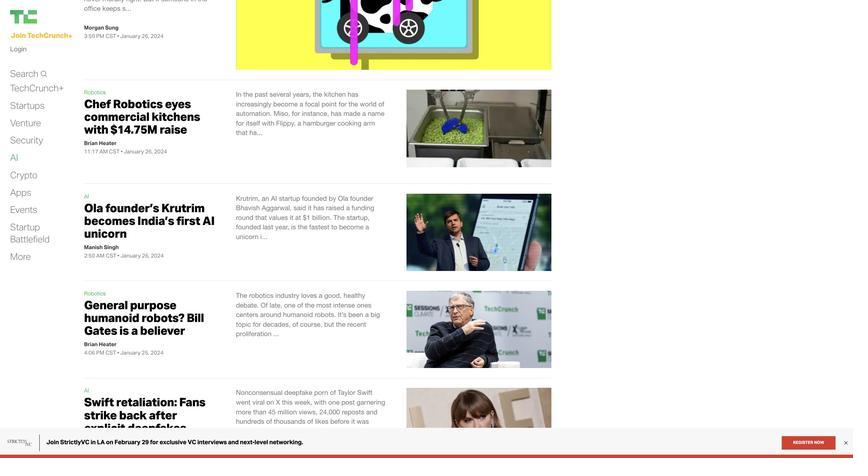 Task type: vqa. For each thing, say whether or not it's contained in the screenshot.


Task type: locate. For each thing, give the bounding box(es) containing it.
a down the world
[[362, 110, 366, 117]]

a "poisoned" image of a cow with wheels instead of legs. image
[[236, 0, 552, 70]]

2 horizontal spatial with
[[314, 399, 327, 407]]

is inside robotics general purpose humanoid robots? bill gates is a believer brian heater 4:06 pm cst • january 25, 2024
[[119, 324, 129, 338]]

robotics
[[249, 292, 274, 300]]

0 vertical spatial x
[[276, 399, 280, 407]]

last
[[263, 223, 273, 231]]

brian heater link up 4:06
[[84, 342, 117, 348]]

0 horizontal spatial is
[[119, 324, 129, 338]]

0 vertical spatial brian heater link
[[84, 140, 117, 147]]

pm
[[96, 33, 104, 39], [96, 350, 104, 357]]

1 horizontal spatial humanoid
[[283, 311, 313, 319]]

2024
[[151, 33, 164, 39], [154, 148, 167, 155], [151, 253, 164, 259], [151, 350, 164, 357]]

that
[[236, 129, 248, 137], [255, 214, 267, 222]]

that up last
[[255, 214, 267, 222]]

cst down the sung
[[105, 33, 116, 39]]

1 heater from the top
[[99, 140, 117, 147]]

brian heater link up 11:17
[[84, 140, 117, 147]]

0 vertical spatial founded
[[302, 195, 327, 202]]

robotics link for general purpose humanoid robots? bill gates is a believer
[[84, 291, 106, 297]]

venture link
[[10, 117, 41, 129]]

+
[[68, 31, 72, 40]]

cst right 4:06
[[105, 350, 116, 357]]

26, inside ai ola founder's krutrim becomes india's first ai unicorn manish singh 2:50 am cst • january 26, 2024
[[142, 253, 150, 259]]

am right 11:17
[[99, 148, 108, 155]]

the up debate. on the left bottom
[[236, 292, 247, 300]]

1 horizontal spatial that
[[255, 214, 267, 222]]

robotics up $14.75m on the top left of page
[[113, 97, 163, 111]]

cst right 11:17
[[109, 148, 120, 155]]

cst
[[105, 33, 116, 39], [109, 148, 120, 155], [106, 253, 116, 259], [105, 350, 116, 357]]

0 vertical spatial pm
[[96, 33, 104, 39]]

name
[[368, 110, 385, 117]]

but
[[324, 321, 334, 329]]

0 vertical spatial 26,
[[142, 33, 149, 39]]

0 vertical spatial that
[[236, 129, 248, 137]]

ai up the strike
[[84, 388, 89, 394]]

0 horizontal spatial humanoid
[[84, 311, 139, 326]]

ola founder's krutrim becomes india's first ai unicorn link
[[84, 201, 215, 241]]

brian heater link
[[84, 140, 117, 147], [84, 342, 117, 348]]

ai up becomes
[[84, 194, 89, 200]]

robotics link up chef
[[84, 89, 106, 96]]

1 vertical spatial robotics link
[[84, 291, 106, 297]]

ai link for ola founder's krutrim becomes india's first ai unicorn
[[84, 194, 89, 200]]

at
[[295, 214, 301, 222]]

it down reposts
[[351, 418, 355, 426]]

1 robotics link from the top
[[84, 89, 106, 96]]

2024 inside robotics general purpose humanoid robots? bill gates is a believer brian heater 4:06 pm cst • january 25, 2024
[[151, 350, 164, 357]]

world
[[360, 100, 377, 108]]

the down the raised
[[334, 214, 345, 222]]

good,
[[324, 292, 342, 300]]

2 brian from the top
[[84, 342, 98, 348]]

and
[[366, 409, 378, 416]]

the
[[334, 214, 345, 222], [236, 292, 247, 300]]

the inside krutrim, an ai startup founded by ola founder bhavish aggarwal, said it has raised a funding round that values it at $1 billion. the startup, founded last year, is the fastest to become a unicorn i...
[[334, 214, 345, 222]]

in the past several years, the kitchen has increasingly become a focal point for the world of automation. miso, for instance, has made a name for itself with flippy, a hamburger cooking arm that ha...
[[236, 90, 385, 137]]

one up 24,000
[[328, 399, 340, 407]]

ai inside ai swift retaliation: fans strike back after explicit deepfakes flood x amanda silberling
[[84, 388, 89, 394]]

0 horizontal spatial ola
[[84, 201, 103, 215]]

1 horizontal spatial founded
[[302, 195, 327, 202]]

0 horizontal spatial with
[[84, 122, 108, 137]]

is right gates
[[119, 324, 129, 338]]

1 vertical spatial heater
[[99, 342, 117, 348]]

has inside krutrim, an ai startup founded by ola founder bhavish aggarwal, said it has raised a funding round that values it at $1 billion. the startup, founded last year, is the fastest to become a unicorn i...
[[313, 204, 324, 212]]

brian
[[84, 140, 98, 147], [84, 342, 98, 348]]

1 vertical spatial founded
[[236, 223, 261, 231]]

founded
[[302, 195, 327, 202], [236, 223, 261, 231]]

1 brian heater link from the top
[[84, 140, 117, 147]]

is down at
[[291, 223, 296, 231]]

i...
[[260, 233, 268, 241]]

robots?
[[142, 311, 184, 326]]

techcrunch
[[27, 31, 68, 40]]

x right on
[[276, 399, 280, 407]]

events
[[10, 204, 37, 216]]

1 vertical spatial it
[[290, 214, 293, 222]]

0 horizontal spatial x
[[116, 434, 124, 449]]

that left ha...
[[236, 129, 248, 137]]

0 horizontal spatial unicorn
[[84, 226, 127, 241]]

the down it's
[[336, 321, 346, 329]]

bill gates on stage at tc sessions: climate 2022 image
[[407, 291, 552, 369]]

1 pm from the top
[[96, 33, 104, 39]]

said
[[294, 204, 306, 212]]

founded down round
[[236, 223, 261, 231]]

the
[[243, 90, 253, 98], [313, 90, 322, 98], [349, 100, 358, 108], [298, 223, 307, 231], [305, 302, 315, 309], [336, 321, 346, 329]]

2 pm from the top
[[96, 350, 104, 357]]

battlefield
[[10, 233, 50, 245]]

unicorn up manish singh link
[[84, 226, 127, 241]]

0 vertical spatial it
[[308, 204, 312, 212]]

that inside krutrim, an ai startup founded by ola founder bhavish aggarwal, said it has raised a funding round that values it at $1 billion. the startup, founded last year, is the fastest to become a unicorn i...
[[255, 214, 267, 222]]

more
[[10, 251, 31, 263]]

t...
[[266, 428, 275, 435]]

0 vertical spatial has
[[348, 90, 359, 98]]

0 horizontal spatial that
[[236, 129, 248, 137]]

founded up said
[[302, 195, 327, 202]]

1 vertical spatial ai link
[[84, 194, 89, 200]]

am inside the 'robotics chef robotics eyes commercial kitchens with $14.75m raise brian heater 11:17 am cst • january 26, 2024'
[[99, 148, 108, 155]]

one down industry at the left bottom of page
[[284, 302, 295, 309]]

1 vertical spatial pm
[[96, 350, 104, 357]]

the inside "the robotics industry loves a good, healthy debate. of late, one of the most intense ones centers around humanoid robots. it's been a big topic for decades, of course, but the recent proliferation ..."
[[236, 292, 247, 300]]

late,
[[270, 302, 282, 309]]

1 vertical spatial 26,
[[145, 148, 153, 155]]

with right itself
[[262, 119, 274, 127]]

of down loves
[[297, 302, 303, 309]]

1 vertical spatial one
[[328, 399, 340, 407]]

2 vertical spatial 26,
[[142, 253, 150, 259]]

2 vertical spatial ai link
[[84, 388, 89, 394]]

instance,
[[302, 110, 329, 117]]

1 horizontal spatial ola
[[338, 195, 348, 202]]

0 vertical spatial brian
[[84, 140, 98, 147]]

am down manish singh link
[[96, 253, 105, 259]]

2024 inside the 'robotics chef robotics eyes commercial kitchens with $14.75m raise brian heater 11:17 am cst • january 26, 2024'
[[154, 148, 167, 155]]

for
[[339, 100, 347, 108], [292, 110, 300, 117], [236, 119, 244, 127], [253, 321, 261, 329]]

0 vertical spatial robotics
[[84, 89, 106, 96]]

morgan
[[84, 24, 104, 31]]

ai right first
[[202, 213, 215, 228]]

heater
[[99, 140, 117, 147], [99, 342, 117, 348]]

• down the sung
[[117, 33, 119, 39]]

0 horizontal spatial has
[[313, 204, 324, 212]]

has down the 'point'
[[331, 110, 342, 117]]

• down $14.75m on the top left of page
[[121, 148, 123, 155]]

ai inside krutrim, an ai startup founded by ola founder bhavish aggarwal, said it has raised a funding round that values it at $1 billion. the startup, founded last year, is the fastest to become a unicorn i...
[[271, 195, 277, 202]]

one
[[284, 302, 295, 309], [328, 399, 340, 407]]

startup,
[[347, 214, 370, 222]]

back
[[119, 408, 147, 423]]

ai up crypto
[[10, 152, 18, 163]]

one inside "the robotics industry loves a good, healthy debate. of late, one of the most intense ones centers around humanoid robots. it's been a big topic for decades, of course, but the recent proliferation ..."
[[284, 302, 295, 309]]

2 vertical spatial robotics
[[84, 291, 106, 297]]

the robotics industry loves a good, healthy debate. of late, one of the most intense ones centers around humanoid robots. it's been a big topic for decades, of course, but the recent proliferation ...
[[236, 292, 380, 338]]

ai right an
[[271, 195, 277, 202]]

•
[[117, 33, 119, 39], [121, 148, 123, 155], [117, 253, 119, 259], [117, 350, 119, 357]]

the inside krutrim, an ai startup founded by ola founder bhavish aggarwal, said it has raised a funding round that values it at $1 billion. the startup, founded last year, is the fastest to become a unicorn i...
[[298, 223, 307, 231]]

robotics general purpose humanoid robots? bill gates is a believer brian heater 4:06 pm cst • january 25, 2024
[[84, 291, 204, 357]]

2 horizontal spatial has
[[348, 90, 359, 98]]

round
[[236, 214, 253, 222]]

1 vertical spatial am
[[96, 253, 105, 259]]

1 vertical spatial is
[[119, 324, 129, 338]]

pm down the morgan sung link
[[96, 33, 104, 39]]

viral
[[252, 399, 265, 407]]

2024 inside ai ola founder's krutrim becomes india's first ai unicorn manish singh 2:50 am cst • january 26, 2024
[[151, 253, 164, 259]]

robotics link for chef robotics eyes commercial kitchens with $14.75m raise
[[84, 89, 106, 96]]

join techcrunch +
[[11, 31, 72, 40]]

0 vertical spatial is
[[291, 223, 296, 231]]

1 horizontal spatial become
[[339, 223, 364, 231]]

become
[[273, 100, 298, 108], [339, 223, 364, 231]]

become inside krutrim, an ai startup founded by ola founder bhavish aggarwal, said it has raised a funding round that values it at $1 billion. the startup, founded last year, is the fastest to become a unicorn i...
[[339, 223, 364, 231]]

swift up garnering
[[357, 389, 372, 397]]

1 vertical spatial has
[[331, 110, 342, 117]]

brian up 4:06
[[84, 342, 98, 348]]

1 horizontal spatial is
[[291, 223, 296, 231]]

1 horizontal spatial the
[[334, 214, 345, 222]]

it left at
[[290, 214, 293, 222]]

cst inside morgan sung 3:59 pm cst • january 26, 2024
[[105, 33, 116, 39]]

2 brian heater link from the top
[[84, 342, 117, 348]]

robotics for chef
[[84, 89, 106, 96]]

ola
[[338, 195, 348, 202], [84, 201, 103, 215]]

heater down gates
[[99, 342, 117, 348]]

loves
[[301, 292, 317, 300]]

am for chef robotics eyes commercial kitchens with $14.75m raise
[[99, 148, 108, 155]]

industry
[[275, 292, 299, 300]]

unicorn left i...
[[236, 233, 259, 241]]

becomes
[[84, 213, 135, 228]]

brian up 11:17
[[84, 140, 98, 147]]

x inside nonconsensual deepfake porn of taylor swift went viral on x this week, with one post garnering more than 45 million views, 24,000 reposts and hundreds of thousands of likes before it was removed. t...
[[276, 399, 280, 407]]

1 vertical spatial become
[[339, 223, 364, 231]]

india's
[[137, 213, 174, 228]]

a left believer
[[131, 324, 138, 338]]

arm
[[363, 119, 375, 127]]

1 vertical spatial robotics
[[113, 97, 163, 111]]

a right the raised
[[346, 204, 350, 212]]

26, for robotics
[[145, 148, 153, 155]]

unicorn inside ai ola founder's krutrim becomes india's first ai unicorn manish singh 2:50 am cst • january 26, 2024
[[84, 226, 127, 241]]

become down startup,
[[339, 223, 364, 231]]

week,
[[295, 399, 312, 407]]

ai for ai swift retaliation: fans strike back after explicit deepfakes flood x amanda silberling
[[84, 388, 89, 394]]

1 vertical spatial brian
[[84, 342, 98, 348]]

cst inside robotics general purpose humanoid robots? bill gates is a believer brian heater 4:06 pm cst • january 25, 2024
[[105, 350, 116, 357]]

2 robotics link from the top
[[84, 291, 106, 297]]

0 vertical spatial heater
[[99, 140, 117, 147]]

startup
[[10, 221, 40, 233]]

2 vertical spatial it
[[351, 418, 355, 426]]

x inside ai swift retaliation: fans strike back after explicit deepfakes flood x amanda silberling
[[116, 434, 124, 449]]

of up name
[[379, 100, 384, 108]]

ai link up crypto
[[10, 152, 18, 164]]

more
[[236, 409, 251, 416]]

chef
[[84, 97, 111, 111]]

ai link up the strike
[[84, 388, 89, 394]]

cst down singh
[[106, 253, 116, 259]]

taylor
[[338, 389, 355, 397]]

• left '25,'
[[117, 350, 119, 357]]

0 horizontal spatial one
[[284, 302, 295, 309]]

with up 11:17
[[84, 122, 108, 137]]

miso,
[[274, 110, 290, 117]]

techcrunch+ link
[[10, 82, 64, 94]]

ai for ai ola founder's krutrim becomes india's first ai unicorn manish singh 2:50 am cst • january 26, 2024
[[84, 194, 89, 200]]

robotics up 'general'
[[84, 291, 106, 297]]

unicorn
[[84, 226, 127, 241], [236, 233, 259, 241]]

one inside nonconsensual deepfake porn of taylor swift went viral on x this week, with one post garnering more than 45 million views, 24,000 reposts and hundreds of thousands of likes before it was removed. t...
[[328, 399, 340, 407]]

brian inside the 'robotics chef robotics eyes commercial kitchens with $14.75m raise brian heater 11:17 am cst • january 26, 2024'
[[84, 140, 98, 147]]

2 heater from the top
[[99, 342, 117, 348]]

ai link up becomes
[[84, 194, 89, 200]]

has right kitchen
[[348, 90, 359, 98]]

cst inside the 'robotics chef robotics eyes commercial kitchens with $14.75m raise brian heater 11:17 am cst • january 26, 2024'
[[109, 148, 120, 155]]

1 horizontal spatial with
[[262, 119, 274, 127]]

january inside morgan sung 3:59 pm cst • january 26, 2024
[[120, 33, 140, 39]]

heater down commercial
[[99, 140, 117, 147]]

am inside ai ola founder's krutrim becomes india's first ai unicorn manish singh 2:50 am cst • january 26, 2024
[[96, 253, 105, 259]]

startup
[[279, 195, 300, 202]]

• down singh
[[117, 253, 119, 259]]

likes
[[315, 418, 328, 426]]

manish singh link
[[84, 244, 119, 251]]

1 horizontal spatial has
[[331, 110, 342, 117]]

26,
[[142, 33, 149, 39], [145, 148, 153, 155], [142, 253, 150, 259]]

1 horizontal spatial x
[[276, 399, 280, 407]]

robotics inside robotics general purpose humanoid robots? bill gates is a believer brian heater 4:06 pm cst • january 25, 2024
[[84, 291, 106, 297]]

become inside in the past several years, the kitchen has increasingly become a focal point for the world of automation. miso, for instance, has made a name for itself with flippy, a hamburger cooking arm that ha...
[[273, 100, 298, 108]]

1 vertical spatial that
[[255, 214, 267, 222]]

0 vertical spatial one
[[284, 302, 295, 309]]

heater inside the 'robotics chef robotics eyes commercial kitchens with $14.75m raise brian heater 11:17 am cst • january 26, 2024'
[[99, 140, 117, 147]]

1 vertical spatial brian heater link
[[84, 342, 117, 348]]

2 horizontal spatial it
[[351, 418, 355, 426]]

bhavish aggarwal image
[[407, 194, 552, 271]]

for inside "the robotics industry loves a good, healthy debate. of late, one of the most intense ones centers around humanoid robots. it's been a big topic for decades, of course, but the recent proliferation ..."
[[253, 321, 261, 329]]

0 vertical spatial the
[[334, 214, 345, 222]]

2 vertical spatial has
[[313, 204, 324, 212]]

unicorn inside krutrim, an ai startup founded by ola founder bhavish aggarwal, said it has raised a funding round that values it at $1 billion. the startup, founded last year, is the fastest to become a unicorn i...
[[236, 233, 259, 241]]

techcrunch+
[[10, 82, 64, 94]]

that inside in the past several years, the kitchen has increasingly become a focal point for the world of automation. miso, for instance, has made a name for itself with flippy, a hamburger cooking arm that ha...
[[236, 129, 248, 137]]

robotics up chef
[[84, 89, 106, 96]]

has up 'billion.'
[[313, 204, 324, 212]]

it right said
[[308, 204, 312, 212]]

of
[[379, 100, 384, 108], [297, 302, 303, 309], [292, 321, 298, 329], [330, 389, 336, 397], [266, 418, 272, 426], [307, 418, 313, 426]]

4:06
[[84, 350, 95, 357]]

of inside in the past several years, the kitchen has increasingly become a focal point for the world of automation. miso, for instance, has made a name for itself with flippy, a hamburger cooking arm that ha...
[[379, 100, 384, 108]]

2024 inside morgan sung 3:59 pm cst • january 26, 2024
[[151, 33, 164, 39]]

has
[[348, 90, 359, 98], [331, 110, 342, 117], [313, 204, 324, 212]]

become up miso,
[[273, 100, 298, 108]]

am
[[99, 148, 108, 155], [96, 253, 105, 259]]

pm right 4:06
[[96, 350, 104, 357]]

0 horizontal spatial it
[[290, 214, 293, 222]]

search
[[10, 67, 38, 79]]

for up proliferation
[[253, 321, 261, 329]]

0 horizontal spatial swift
[[84, 395, 114, 410]]

0 vertical spatial robotics link
[[84, 89, 106, 96]]

brian heater link for gates
[[84, 342, 117, 348]]

1 horizontal spatial swift
[[357, 389, 372, 397]]

swift up explicit at the left bottom
[[84, 395, 114, 410]]

26, inside the 'robotics chef robotics eyes commercial kitchens with $14.75m raise brian heater 11:17 am cst • january 26, 2024'
[[145, 148, 153, 155]]

1 brian from the top
[[84, 140, 98, 147]]

0 horizontal spatial become
[[273, 100, 298, 108]]

x up the silberling
[[116, 434, 124, 449]]

crypto
[[10, 169, 37, 181]]

brian inside robotics general purpose humanoid robots? bill gates is a believer brian heater 4:06 pm cst • january 25, 2024
[[84, 342, 98, 348]]

a
[[300, 100, 303, 108], [362, 110, 366, 117], [298, 119, 301, 127], [346, 204, 350, 212], [365, 223, 369, 231], [319, 292, 322, 300], [365, 311, 369, 319], [131, 324, 138, 338]]

by
[[329, 195, 336, 202]]

fastest
[[309, 223, 329, 231]]

a inside robotics general purpose humanoid robots? bill gates is a believer brian heater 4:06 pm cst • january 25, 2024
[[131, 324, 138, 338]]

january inside ai ola founder's krutrim becomes india's first ai unicorn manish singh 2:50 am cst • january 26, 2024
[[120, 253, 141, 259]]

1 horizontal spatial unicorn
[[236, 233, 259, 241]]

0 vertical spatial am
[[99, 148, 108, 155]]

1 horizontal spatial one
[[328, 399, 340, 407]]

0 vertical spatial become
[[273, 100, 298, 108]]

robotics link up 'general'
[[84, 291, 106, 297]]

purpose
[[130, 298, 176, 313]]

with down porn
[[314, 399, 327, 407]]

the down $1
[[298, 223, 307, 231]]

1 vertical spatial x
[[116, 434, 124, 449]]

0 horizontal spatial the
[[236, 292, 247, 300]]

1 vertical spatial the
[[236, 292, 247, 300]]

the right in
[[243, 90, 253, 98]]



Task type: describe. For each thing, give the bounding box(es) containing it.
security
[[10, 134, 43, 146]]

• inside robotics general purpose humanoid robots? bill gates is a believer brian heater 4:06 pm cst • january 25, 2024
[[117, 350, 119, 357]]

startups link
[[10, 100, 45, 112]]

a down startup,
[[365, 223, 369, 231]]

humanoid inside "the robotics industry loves a good, healthy debate. of late, one of the most intense ones centers around humanoid robots. it's been a big topic for decades, of course, but the recent proliferation ..."
[[283, 311, 313, 319]]

with inside in the past several years, the kitchen has increasingly become a focal point for the world of automation. miso, for instance, has made a name for itself with flippy, a hamburger cooking arm that ha...
[[262, 119, 274, 127]]

26, inside morgan sung 3:59 pm cst • january 26, 2024
[[142, 33, 149, 39]]

reposts
[[342, 409, 364, 416]]

ola inside krutrim, an ai startup founded by ola founder bhavish aggarwal, said it has raised a funding round that values it at $1 billion. the startup, founded last year, is the fastest to become a unicorn i...
[[338, 195, 348, 202]]

ai ola founder's krutrim becomes india's first ai unicorn manish singh 2:50 am cst • january 26, 2024
[[84, 194, 215, 259]]

deepfakes
[[127, 421, 186, 436]]

• inside ai ola founder's krutrim becomes india's first ai unicorn manish singh 2:50 am cst • january 26, 2024
[[117, 253, 119, 259]]

for down kitchen
[[339, 100, 347, 108]]

it's
[[338, 311, 347, 319]]

is inside krutrim, an ai startup founded by ola founder bhavish aggarwal, said it has raised a funding round that values it at $1 billion. the startup, founded last year, is the fastest to become a unicorn i...
[[291, 223, 296, 231]]

an
[[262, 195, 269, 202]]

startups
[[10, 100, 45, 111]]

january inside the 'robotics chef robotics eyes commercial kitchens with $14.75m raise brian heater 11:17 am cst • january 26, 2024'
[[124, 148, 144, 155]]

after
[[149, 408, 177, 423]]

the up focal
[[313, 90, 322, 98]]

of down the views,
[[307, 418, 313, 426]]

with inside nonconsensual deepfake porn of taylor swift went viral on x this week, with one post garnering more than 45 million views, 24,000 reposts and hundreds of thousands of likes before it was removed. t...
[[314, 399, 327, 407]]

startup battlefield link
[[10, 221, 50, 245]]

1 horizontal spatial it
[[308, 204, 312, 212]]

removed.
[[236, 428, 264, 435]]

more link
[[10, 251, 31, 263]]

healthy
[[344, 292, 365, 300]]

0 horizontal spatial founded
[[236, 223, 261, 231]]

of
[[261, 302, 268, 309]]

bill
[[187, 311, 204, 326]]

ha...
[[249, 129, 262, 137]]

billion.
[[312, 214, 332, 222]]

point
[[322, 100, 337, 108]]

eyes
[[165, 97, 191, 111]]

a down years,
[[300, 100, 303, 108]]

login link
[[10, 43, 27, 55]]

startup battlefield
[[10, 221, 50, 245]]

focal
[[305, 100, 320, 108]]

heater inside robotics general purpose humanoid robots? bill gates is a believer brian heater 4:06 pm cst • january 25, 2024
[[99, 342, 117, 348]]

year,
[[275, 223, 289, 231]]

porn
[[314, 389, 328, 397]]

post
[[342, 399, 355, 407]]

11:17
[[84, 148, 98, 155]]

taylor swift image
[[407, 389, 552, 459]]

views,
[[299, 409, 318, 416]]

decades,
[[263, 321, 291, 329]]

apps
[[10, 187, 31, 198]]

for left itself
[[236, 119, 244, 127]]

for up "flippy,"
[[292, 110, 300, 117]]

founder
[[350, 195, 373, 202]]

a left big
[[365, 311, 369, 319]]

it inside nonconsensual deepfake porn of taylor swift went viral on x this week, with one post garnering more than 45 million views, 24,000 reposts and hundreds of thousands of likes before it was removed. t...
[[351, 418, 355, 426]]

nonconsensual deepfake porn of taylor swift went viral on x this week, with one post garnering more than 45 million views, 24,000 reposts and hundreds of thousands of likes before it was removed. t...
[[236, 389, 385, 435]]

garnering
[[357, 399, 385, 407]]

gates
[[84, 324, 117, 338]]

kitchens
[[152, 109, 200, 124]]

in
[[236, 90, 242, 98]]

swift inside nonconsensual deepfake porn of taylor swift went viral on x this week, with one post garnering more than 45 million views, 24,000 reposts and hundreds of thousands of likes before it was removed. t...
[[357, 389, 372, 397]]

topic
[[236, 321, 251, 329]]

ola inside ai ola founder's krutrim becomes india's first ai unicorn manish singh 2:50 am cst • january 26, 2024
[[84, 201, 103, 215]]

to
[[331, 223, 337, 231]]

pm inside robotics general purpose humanoid robots? bill gates is a believer brian heater 4:06 pm cst • january 25, 2024
[[96, 350, 104, 357]]

• inside the 'robotics chef robotics eyes commercial kitchens with $14.75m raise brian heater 11:17 am cst • january 26, 2024'
[[121, 148, 123, 155]]

values
[[269, 214, 288, 222]]

on
[[267, 399, 274, 407]]

• inside morgan sung 3:59 pm cst • january 26, 2024
[[117, 33, 119, 39]]

intense
[[333, 302, 355, 309]]

26, for founder's
[[142, 253, 150, 259]]

45
[[268, 409, 276, 416]]

ai link for swift retaliation: fans strike back after explicit deepfakes flood x
[[84, 388, 89, 394]]

of right porn
[[330, 389, 336, 397]]

krutrim,
[[236, 195, 260, 202]]

believer
[[140, 324, 185, 338]]

went
[[236, 399, 251, 407]]

singh
[[104, 244, 119, 251]]

$1
[[303, 214, 310, 222]]

the down loves
[[305, 302, 315, 309]]

brian heater link for with
[[84, 140, 117, 147]]

amanda
[[84, 452, 105, 458]]

of up the t...
[[266, 418, 272, 426]]

founder's
[[105, 201, 159, 215]]

strike
[[84, 408, 117, 423]]

techcrunch image
[[10, 10, 37, 24]]

apps link
[[10, 187, 31, 199]]

raise
[[160, 122, 187, 137]]

january inside robotics general purpose humanoid robots? bill gates is a believer brian heater 4:06 pm cst • january 25, 2024
[[120, 350, 140, 357]]

general purpose humanoid robots? bill gates is a believer link
[[84, 298, 204, 338]]

with inside the 'robotics chef robotics eyes commercial kitchens with $14.75m raise brian heater 11:17 am cst • january 26, 2024'
[[84, 122, 108, 137]]

swift inside ai swift retaliation: fans strike back after explicit deepfakes flood x amanda silberling
[[84, 395, 114, 410]]

been
[[348, 311, 363, 319]]

the up "made"
[[349, 100, 358, 108]]

bhavish
[[236, 204, 260, 212]]

robotics chef robotics eyes commercial kitchens with $14.75m raise brian heater 11:17 am cst • january 26, 2024
[[84, 89, 200, 155]]

of left 'course,'
[[292, 321, 298, 329]]

amanda silberling link
[[84, 452, 132, 458]]

centers
[[236, 311, 258, 319]]

techcrunch link
[[10, 10, 77, 24]]

2:50
[[84, 253, 95, 259]]

0 vertical spatial ai link
[[10, 152, 18, 164]]

nonconsensual
[[236, 389, 283, 397]]

a right "flippy,"
[[298, 119, 301, 127]]

robotics for general
[[84, 291, 106, 297]]

fans
[[179, 395, 205, 410]]

most
[[316, 302, 331, 309]]

funding
[[352, 204, 374, 212]]

debate.
[[236, 302, 259, 309]]

cst inside ai ola founder's krutrim becomes india's first ai unicorn manish singh 2:50 am cst • january 26, 2024
[[106, 253, 116, 259]]

swift retaliation: fans strike back after explicit deepfakes flood x link
[[84, 395, 205, 449]]

chef robotics eyes commercial kitchens with $14.75m raise link
[[84, 97, 200, 137]]

silberling
[[107, 452, 132, 458]]

morgan sung 3:59 pm cst • january 26, 2024
[[84, 24, 164, 39]]

pm inside morgan sung 3:59 pm cst • january 26, 2024
[[96, 33, 104, 39]]

explicit
[[84, 421, 125, 436]]

course,
[[300, 321, 322, 329]]

ai for ai
[[10, 152, 18, 163]]

join
[[11, 31, 26, 40]]

first
[[176, 213, 200, 228]]

manish
[[84, 244, 103, 251]]

deepfake
[[284, 389, 312, 397]]

search image
[[40, 71, 47, 77]]

years,
[[293, 90, 311, 98]]

thousands
[[274, 418, 305, 426]]

a up most
[[319, 292, 322, 300]]

login
[[10, 45, 27, 53]]

humanoid inside robotics general purpose humanoid robots? bill gates is a believer brian heater 4:06 pm cst • january 25, 2024
[[84, 311, 139, 326]]

krutrim
[[161, 201, 205, 215]]

am for ola founder's krutrim becomes india's first ai unicorn
[[96, 253, 105, 259]]



